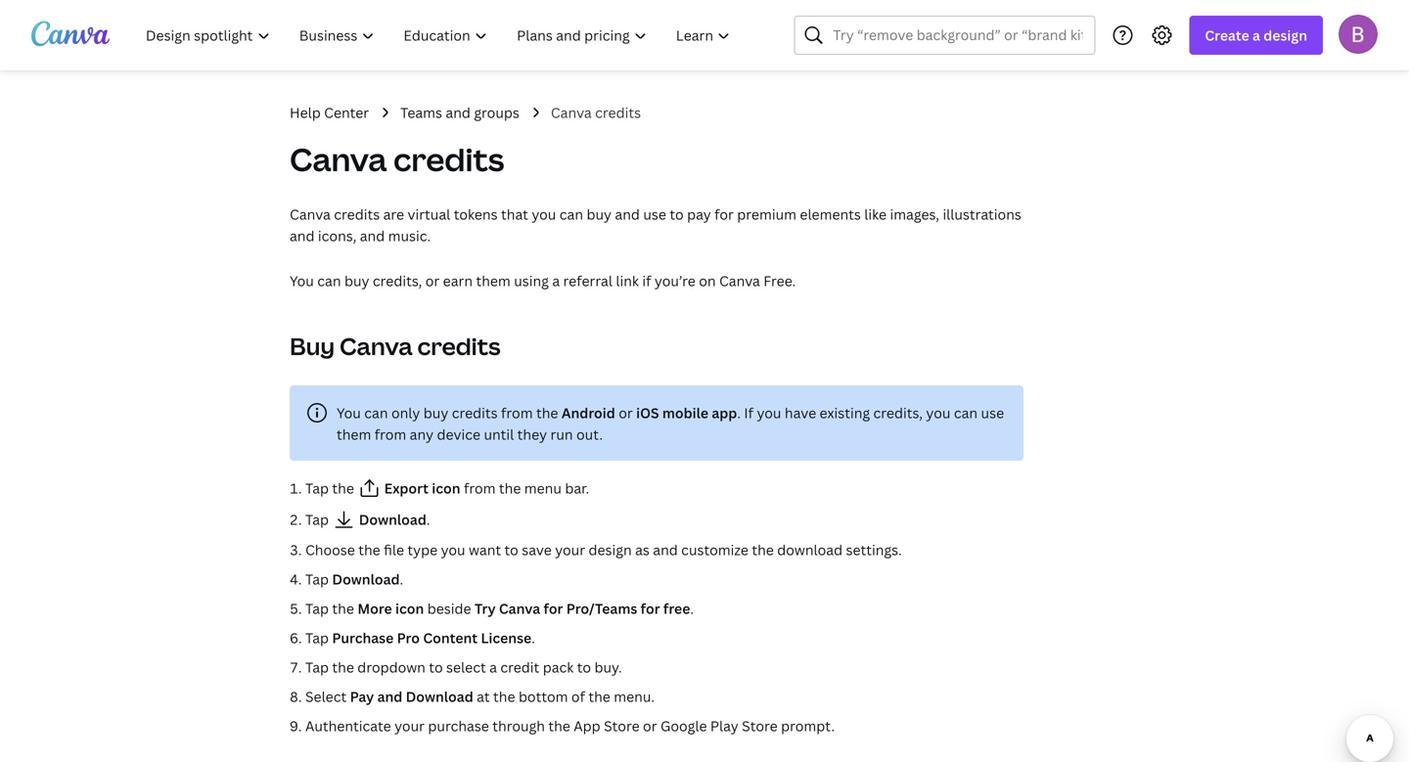 Task type: locate. For each thing, give the bounding box(es) containing it.
canva credits are virtual tokens that you can buy and use to pay for premium elements like images, illustrations and icons, and music.
[[290, 205, 1022, 245]]

and right 'pay'
[[377, 688, 403, 706]]

save
[[522, 541, 552, 559]]

1 horizontal spatial credits,
[[873, 404, 923, 422]]

to left pay
[[670, 205, 684, 224]]

a right using
[[552, 272, 560, 290]]

out.
[[576, 425, 603, 444]]

1 vertical spatial your
[[395, 717, 425, 735]]

0 vertical spatial buy
[[587, 205, 612, 224]]

Try "remove background" or "brand kit" search field
[[833, 17, 1083, 54]]

you're
[[655, 272, 696, 290]]

6 tap from the top
[[305, 658, 329, 677]]

you right "type"
[[441, 541, 465, 559]]

0 horizontal spatial design
[[589, 541, 632, 559]]

if
[[744, 404, 754, 422]]

1 vertical spatial buy
[[344, 272, 369, 290]]

the
[[536, 404, 558, 422], [332, 479, 354, 498], [499, 479, 521, 498], [358, 541, 380, 559], [752, 541, 774, 559], [332, 599, 354, 618], [332, 658, 354, 677], [493, 688, 515, 706], [589, 688, 611, 706], [548, 717, 570, 735]]

through
[[493, 717, 545, 735]]

1 tap from the top
[[305, 479, 329, 498]]

create a design button
[[1189, 16, 1323, 55]]

credits inside canva credits are virtual tokens that you can buy and use to pay for premium elements like images, illustrations and icons, and music.
[[334, 205, 380, 224]]

2 horizontal spatial buy
[[587, 205, 612, 224]]

canva up icons,
[[290, 205, 331, 224]]

download
[[356, 510, 427, 529], [332, 570, 400, 589], [406, 688, 473, 706]]

1 vertical spatial or
[[619, 404, 633, 422]]

your left purchase
[[395, 717, 425, 735]]

or
[[425, 272, 440, 290], [619, 404, 633, 422], [643, 717, 657, 735]]

0 vertical spatial credits,
[[373, 272, 422, 290]]

1 horizontal spatial a
[[552, 272, 560, 290]]

from down until at the left bottom of page
[[464, 479, 496, 498]]

your
[[555, 541, 585, 559], [395, 717, 425, 735]]

google
[[661, 717, 707, 735]]

0 horizontal spatial you
[[290, 272, 314, 290]]

to inside canva credits are virtual tokens that you can buy and use to pay for premium elements like images, illustrations and icons, and music.
[[670, 205, 684, 224]]

a
[[1253, 26, 1260, 45], [552, 272, 560, 290], [489, 658, 497, 677]]

0 vertical spatial or
[[425, 272, 440, 290]]

authenticate your purchase through the app store or google play store prompt.
[[305, 717, 835, 735]]

0 horizontal spatial buy
[[344, 272, 369, 290]]

the left app
[[548, 717, 570, 735]]

you for you can buy credits, or earn them using a referral link if you're on canva free.
[[290, 272, 314, 290]]

design
[[1264, 26, 1308, 45], [589, 541, 632, 559]]

a left credit
[[489, 658, 497, 677]]

tap for tap download .
[[305, 570, 329, 589]]

of
[[571, 688, 585, 706]]

1 vertical spatial canva credits
[[290, 138, 504, 181]]

buy canva credits
[[290, 330, 501, 362]]

1 vertical spatial credits,
[[873, 404, 923, 422]]

pro
[[397, 629, 420, 647]]

buy down icons,
[[344, 272, 369, 290]]

using
[[514, 272, 549, 290]]

canva up license
[[499, 599, 540, 618]]

device
[[437, 425, 481, 444]]

tap purchase pro content license .
[[305, 629, 535, 647]]

credits inside canva credits link
[[595, 103, 641, 122]]

4 tap from the top
[[305, 599, 329, 618]]

0 vertical spatial a
[[1253, 26, 1260, 45]]

run
[[551, 425, 573, 444]]

credits, down music.
[[373, 272, 422, 290]]

download up file at the left of the page
[[356, 510, 427, 529]]

or left earn
[[425, 272, 440, 290]]

2 vertical spatial or
[[643, 717, 657, 735]]

for left pro/teams
[[544, 599, 563, 618]]

bar.
[[565, 479, 589, 498]]

download up the more
[[332, 570, 400, 589]]

ios
[[636, 404, 659, 422]]

use inside canva credits are virtual tokens that you can buy and use to pay for premium elements like images, illustrations and icons, and music.
[[643, 205, 666, 224]]

2 horizontal spatial a
[[1253, 26, 1260, 45]]

and left icons,
[[290, 227, 315, 245]]

download up purchase
[[406, 688, 473, 706]]

design left as
[[589, 541, 632, 559]]

0 horizontal spatial from
[[375, 425, 406, 444]]

2 store from the left
[[742, 717, 778, 735]]

2 horizontal spatial for
[[715, 205, 734, 224]]

1 vertical spatial from
[[375, 425, 406, 444]]

any
[[410, 425, 434, 444]]

0 horizontal spatial icon
[[395, 599, 424, 618]]

1 vertical spatial use
[[981, 404, 1004, 422]]

help center
[[290, 103, 369, 122]]

1 horizontal spatial you
[[337, 404, 361, 422]]

2 vertical spatial from
[[464, 479, 496, 498]]

at
[[477, 688, 490, 706]]

buy up referral
[[587, 205, 612, 224]]

you right that
[[532, 205, 556, 224]]

choose
[[305, 541, 355, 559]]

tap the more icon beside try canva for pro/teams for free .
[[305, 599, 694, 618]]

them right earn
[[476, 272, 511, 290]]

free
[[663, 599, 690, 618]]

for right pay
[[715, 205, 734, 224]]

bob builder image
[[1339, 14, 1378, 54]]

0 horizontal spatial store
[[604, 717, 640, 735]]

from up the they
[[501, 404, 533, 422]]

1 vertical spatial a
[[552, 272, 560, 290]]

2 vertical spatial a
[[489, 658, 497, 677]]

the down tap download .
[[332, 599, 354, 618]]

icon
[[432, 479, 460, 498], [395, 599, 424, 618]]

the left menu
[[499, 479, 521, 498]]

0 horizontal spatial for
[[544, 599, 563, 618]]

0 horizontal spatial them
[[337, 425, 371, 444]]

you left "only"
[[337, 404, 361, 422]]

app
[[574, 717, 601, 735]]

0 vertical spatial use
[[643, 205, 666, 224]]

from
[[501, 404, 533, 422], [375, 425, 406, 444], [464, 479, 496, 498]]

mobile
[[662, 404, 709, 422]]

canva right buy
[[340, 330, 413, 362]]

3 tap from the top
[[305, 570, 329, 589]]

them
[[476, 272, 511, 290], [337, 425, 371, 444]]

buy
[[587, 205, 612, 224], [344, 272, 369, 290], [424, 404, 449, 422]]

buy up any on the bottom of the page
[[424, 404, 449, 422]]

you up buy
[[290, 272, 314, 290]]

1 horizontal spatial them
[[476, 272, 511, 290]]

0 horizontal spatial use
[[643, 205, 666, 224]]

you for you can only buy credits from the android or ios mobile app
[[337, 404, 361, 422]]

until
[[484, 425, 514, 444]]

a inside dropdown button
[[1253, 26, 1260, 45]]

you can only buy credits from the android or ios mobile app
[[337, 404, 737, 422]]

pay
[[687, 205, 711, 224]]

1 horizontal spatial design
[[1264, 26, 1308, 45]]

0 vertical spatial you
[[290, 272, 314, 290]]

settings.
[[846, 541, 902, 559]]

and
[[446, 103, 471, 122], [615, 205, 640, 224], [290, 227, 315, 245], [360, 227, 385, 245], [653, 541, 678, 559], [377, 688, 403, 706]]

to
[[670, 205, 684, 224], [505, 541, 519, 559], [429, 658, 443, 677], [577, 658, 591, 677]]

or left ios
[[619, 404, 633, 422]]

0 vertical spatial design
[[1264, 26, 1308, 45]]

1 vertical spatial them
[[337, 425, 371, 444]]

use
[[643, 205, 666, 224], [981, 404, 1004, 422]]

0 vertical spatial icon
[[432, 479, 460, 498]]

help center link
[[290, 102, 369, 123]]

pay
[[350, 688, 374, 706]]

for
[[715, 205, 734, 224], [544, 599, 563, 618], [641, 599, 660, 618]]

play
[[710, 717, 739, 735]]

for left free
[[641, 599, 660, 618]]

tap for tap
[[305, 510, 332, 529]]

center
[[324, 103, 369, 122]]

2 tap from the top
[[305, 510, 332, 529]]

store
[[604, 717, 640, 735], [742, 717, 778, 735]]

icon right the export
[[432, 479, 460, 498]]

export icon
[[381, 479, 460, 498]]

. down file at the left of the page
[[400, 570, 403, 589]]

your right save
[[555, 541, 585, 559]]

2 vertical spatial buy
[[424, 404, 449, 422]]

canva
[[551, 103, 592, 122], [290, 138, 387, 181], [290, 205, 331, 224], [719, 272, 760, 290], [340, 330, 413, 362], [499, 599, 540, 618]]

1 vertical spatial you
[[337, 404, 361, 422]]

credits, right existing
[[873, 404, 923, 422]]

they
[[517, 425, 547, 444]]

tap
[[305, 479, 329, 498], [305, 510, 332, 529], [305, 570, 329, 589], [305, 599, 329, 618], [305, 629, 329, 647], [305, 658, 329, 677]]

0 horizontal spatial or
[[425, 272, 440, 290]]

them inside . if you have existing credits, you can use them from any device until they run out.
[[337, 425, 371, 444]]

design right create
[[1264, 26, 1308, 45]]

free.
[[764, 272, 796, 290]]

1 horizontal spatial use
[[981, 404, 1004, 422]]

a right create
[[1253, 26, 1260, 45]]

1 horizontal spatial your
[[555, 541, 585, 559]]

select
[[305, 688, 347, 706]]

teams and groups
[[400, 103, 520, 122]]

1 horizontal spatial store
[[742, 717, 778, 735]]

5 tap from the top
[[305, 629, 329, 647]]

0 vertical spatial canva credits
[[551, 103, 641, 122]]

canva credits
[[551, 103, 641, 122], [290, 138, 504, 181]]

1 vertical spatial icon
[[395, 599, 424, 618]]

the right of
[[589, 688, 611, 706]]

and right teams
[[446, 103, 471, 122]]

the up the choose
[[332, 479, 354, 498]]

have
[[785, 404, 816, 422]]

them up the tap the
[[337, 425, 371, 444]]

you
[[532, 205, 556, 224], [757, 404, 781, 422], [926, 404, 951, 422], [441, 541, 465, 559]]

. left the if
[[737, 404, 741, 422]]

can inside . if you have existing credits, you can use them from any device until they run out.
[[954, 404, 978, 422]]

. inside . if you have existing credits, you can use them from any device until they run out.
[[737, 404, 741, 422]]

more
[[358, 599, 392, 618]]

pro/teams
[[566, 599, 637, 618]]

or down menu.
[[643, 717, 657, 735]]

0 horizontal spatial your
[[395, 717, 425, 735]]

canva inside canva credits are virtual tokens that you can buy and use to pay for premium elements like images, illustrations and icons, and music.
[[290, 205, 331, 224]]

2 horizontal spatial from
[[501, 404, 533, 422]]

use inside . if you have existing credits, you can use them from any device until they run out.
[[981, 404, 1004, 422]]

store down menu.
[[604, 717, 640, 735]]

select
[[446, 658, 486, 677]]

0 horizontal spatial a
[[489, 658, 497, 677]]

store right play
[[742, 717, 778, 735]]

are
[[383, 205, 404, 224]]

buy inside canva credits are virtual tokens that you can buy and use to pay for premium elements like images, illustrations and icons, and music.
[[587, 205, 612, 224]]

dropdown
[[358, 658, 426, 677]]

android
[[562, 404, 615, 422]]

icon up pro
[[395, 599, 424, 618]]

from down "only"
[[375, 425, 406, 444]]

existing
[[820, 404, 870, 422]]

1 horizontal spatial for
[[641, 599, 660, 618]]



Task type: vqa. For each thing, say whether or not it's contained in the screenshot.


Task type: describe. For each thing, give the bounding box(es) containing it.
choose the file type you want to save your design as and customize the download settings.
[[305, 541, 902, 559]]

export
[[384, 479, 429, 498]]

type
[[408, 541, 438, 559]]

0 vertical spatial download
[[356, 510, 427, 529]]

1 vertical spatial design
[[589, 541, 632, 559]]

the up "select"
[[332, 658, 354, 677]]

0 horizontal spatial credits,
[[373, 272, 422, 290]]

that
[[501, 205, 528, 224]]

0 horizontal spatial canva credits
[[290, 138, 504, 181]]

the right at
[[493, 688, 515, 706]]

tokens
[[454, 205, 498, 224]]

create a design
[[1205, 26, 1308, 45]]

the left download
[[752, 541, 774, 559]]

tap the dropdown to select a credit pack to buy.
[[305, 658, 622, 677]]

earn
[[443, 272, 473, 290]]

prompt.
[[781, 717, 835, 735]]

tap the
[[305, 479, 358, 498]]

link
[[616, 272, 639, 290]]

tap for tap the dropdown to select a credit pack to buy.
[[305, 658, 329, 677]]

1 horizontal spatial buy
[[424, 404, 449, 422]]

buy
[[290, 330, 335, 362]]

select pay and download at the bottom of the menu.
[[305, 688, 655, 706]]

tap download .
[[305, 570, 403, 589]]

purchase
[[332, 629, 394, 647]]

tap for tap the
[[305, 479, 329, 498]]

tap for tap purchase pro content license .
[[305, 629, 329, 647]]

credits, inside . if you have existing credits, you can use them from any device until they run out.
[[873, 404, 923, 422]]

to left save
[[505, 541, 519, 559]]

from the menu bar.
[[460, 479, 589, 498]]

only
[[391, 404, 420, 422]]

customize
[[681, 541, 749, 559]]

and up link
[[615, 205, 640, 224]]

. up credit
[[532, 629, 535, 647]]

music.
[[388, 227, 431, 245]]

icons,
[[318, 227, 357, 245]]

bottom
[[519, 688, 568, 706]]

0 vertical spatial from
[[501, 404, 533, 422]]

1 horizontal spatial from
[[464, 479, 496, 498]]

beside
[[427, 599, 471, 618]]

canva right on
[[719, 272, 760, 290]]

canva credits link
[[551, 102, 641, 123]]

0 vertical spatial them
[[476, 272, 511, 290]]

virtual
[[408, 205, 450, 224]]

. up "type"
[[427, 510, 430, 529]]

from inside . if you have existing credits, you can use them from any device until they run out.
[[375, 425, 406, 444]]

premium
[[737, 205, 797, 224]]

2 vertical spatial download
[[406, 688, 473, 706]]

app
[[712, 404, 737, 422]]

menu.
[[614, 688, 655, 706]]

and down are
[[360, 227, 385, 245]]

. down the customize
[[690, 599, 694, 618]]

pack
[[543, 658, 574, 677]]

if
[[642, 272, 651, 290]]

as
[[635, 541, 650, 559]]

images,
[[890, 205, 940, 224]]

1 store from the left
[[604, 717, 640, 735]]

like
[[864, 205, 887, 224]]

1 horizontal spatial canva credits
[[551, 103, 641, 122]]

referral
[[563, 272, 613, 290]]

download
[[777, 541, 843, 559]]

to left select
[[429, 658, 443, 677]]

content
[[423, 629, 478, 647]]

create
[[1205, 26, 1249, 45]]

1 horizontal spatial icon
[[432, 479, 460, 498]]

authenticate
[[305, 717, 391, 735]]

want
[[469, 541, 501, 559]]

try
[[475, 599, 496, 618]]

license
[[481, 629, 532, 647]]

to left buy.
[[577, 658, 591, 677]]

. if you have existing credits, you can use them from any device until they run out.
[[337, 404, 1004, 444]]

elements
[[800, 205, 861, 224]]

teams
[[400, 103, 442, 122]]

on
[[699, 272, 716, 290]]

design inside dropdown button
[[1264, 26, 1308, 45]]

purchase
[[428, 717, 489, 735]]

1 vertical spatial download
[[332, 570, 400, 589]]

the left file at the left of the page
[[358, 541, 380, 559]]

and right as
[[653, 541, 678, 559]]

can inside canva credits are virtual tokens that you can buy and use to pay for premium elements like images, illustrations and icons, and music.
[[560, 205, 583, 224]]

teams and groups link
[[400, 102, 520, 123]]

for inside canva credits are virtual tokens that you can buy and use to pay for premium elements like images, illustrations and icons, and music.
[[715, 205, 734, 224]]

buy.
[[595, 658, 622, 677]]

tap for tap the more icon beside try canva for pro/teams for free .
[[305, 599, 329, 618]]

the up "run" on the left bottom
[[536, 404, 558, 422]]

help
[[290, 103, 321, 122]]

0 vertical spatial your
[[555, 541, 585, 559]]

canva right groups
[[551, 103, 592, 122]]

top level navigation element
[[133, 16, 747, 55]]

you right the if
[[757, 404, 781, 422]]

1 horizontal spatial or
[[619, 404, 633, 422]]

2 horizontal spatial or
[[643, 717, 657, 735]]

credit
[[500, 658, 540, 677]]

you can buy credits, or earn them using a referral link if you're on canva free.
[[290, 272, 796, 290]]

you inside canva credits are virtual tokens that you can buy and use to pay for premium elements like images, illustrations and icons, and music.
[[532, 205, 556, 224]]

you right existing
[[926, 404, 951, 422]]

canva down center
[[290, 138, 387, 181]]

menu
[[524, 479, 562, 498]]

illustrations
[[943, 205, 1022, 224]]

file
[[384, 541, 404, 559]]

groups
[[474, 103, 520, 122]]



